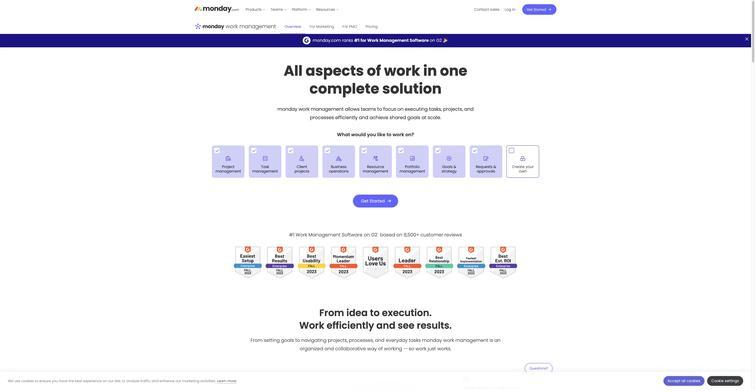 Task type: vqa. For each thing, say whether or not it's contained in the screenshot.
1st (SCC) from the bottom of the page
no



Task type: locate. For each thing, give the bounding box(es) containing it.
1 horizontal spatial software
[[410, 37, 429, 43]]

0 horizontal spatial management
[[309, 232, 341, 238]]

2 & from the left
[[494, 164, 497, 170]]

0 horizontal spatial cookies
[[21, 379, 34, 384]]

1 for from the left
[[310, 24, 315, 29]]

1 horizontal spatial monday
[[422, 337, 442, 344]]

get started
[[527, 7, 547, 12], [361, 198, 385, 204]]

from
[[320, 306, 344, 320], [251, 337, 263, 344]]

client projects image
[[297, 153, 307, 164]]

1 horizontal spatial goals
[[408, 114, 421, 121]]

—
[[404, 346, 408, 352]]

navigating
[[302, 337, 327, 344]]

1 horizontal spatial you
[[367, 131, 376, 138]]

Client projects checkbox
[[286, 146, 319, 178]]

get
[[527, 7, 533, 12], [361, 198, 369, 204]]

to inside monday work management allows teams to focus on executing tasks, projects, and processes efficiently and achieve shared goals at scale.
[[378, 106, 382, 113]]

to right site,
[[122, 379, 125, 384]]

management down the resource management icon
[[363, 169, 389, 174]]

0 horizontal spatial in
[[424, 61, 437, 81]]

management down task management image on the top left
[[253, 169, 278, 174]]

group containing project management
[[210, 144, 542, 180]]

business operations image
[[334, 153, 344, 164]]

1 horizontal spatial cookies
[[687, 379, 701, 384]]

1 horizontal spatial projects,
[[444, 106, 463, 113]]

parlax placeholder image
[[224, 370, 528, 390]]

started
[[534, 7, 547, 12], [370, 198, 385, 204]]

0 horizontal spatial &
[[454, 164, 457, 170]]

efficiently up processes,
[[327, 319, 374, 333]]

management up "processes"
[[311, 106, 344, 113]]

1 vertical spatial projects,
[[328, 337, 348, 344]]

to up achieve
[[378, 106, 382, 113]]

solution
[[383, 79, 442, 99]]

users love us image
[[362, 244, 390, 282]]

products
[[246, 7, 262, 12]]

all
[[284, 61, 303, 81]]

from inside from setting goals to navigating projects, processes, and everyday tasks monday work management is an organized and collaborative way of working — so work just works.
[[251, 337, 263, 344]]

in right "log"
[[513, 7, 516, 12]]

& inside goals & strategy
[[454, 164, 457, 170]]

of inside all aspects of work in one complete solution
[[367, 61, 381, 81]]

and
[[465, 106, 474, 113], [359, 114, 369, 121], [377, 319, 396, 333], [375, 337, 385, 344], [325, 346, 334, 352], [152, 379, 159, 384]]

1 vertical spatial software
[[342, 232, 363, 238]]

allows
[[345, 106, 360, 113]]

0 vertical spatial from
[[320, 306, 344, 320]]

0 vertical spatial get started button
[[523, 4, 557, 15]]

2 vertical spatial work
[[300, 319, 325, 333]]

goals down executing
[[408, 114, 421, 121]]

on
[[430, 37, 435, 43], [398, 106, 404, 113], [364, 232, 370, 238], [397, 232, 403, 238], [103, 379, 107, 384]]

for pmo
[[343, 24, 357, 29]]

you inside dialog
[[52, 379, 58, 384]]

log
[[505, 7, 512, 12]]

1 horizontal spatial management
[[380, 37, 409, 43]]

for for for marketing
[[310, 24, 315, 29]]

0 horizontal spatial projects,
[[328, 337, 348, 344]]

portfolio management
[[400, 164, 426, 174]]

work for from
[[300, 319, 325, 333]]

management down portfolio management image
[[400, 169, 426, 174]]

0 horizontal spatial goals
[[281, 337, 294, 344]]

business
[[331, 164, 347, 170]]

1 horizontal spatial get
[[527, 7, 533, 12]]

1 horizontal spatial our
[[176, 379, 181, 384]]

1 vertical spatial g2
[[371, 232, 378, 238]]

projects, inside monday work management allows teams to focus on executing tasks, projects, and processes efficiently and achieve shared goals at scale.
[[444, 106, 463, 113]]

management
[[311, 106, 344, 113], [216, 169, 241, 174], [253, 169, 278, 174], [363, 169, 389, 174], [400, 169, 426, 174], [456, 337, 489, 344]]

0 horizontal spatial our
[[108, 379, 114, 384]]

requests & approvals
[[476, 164, 497, 174]]

projects, up collaborative
[[328, 337, 348, 344]]

from for idea
[[320, 306, 344, 320]]

you left like
[[367, 131, 376, 138]]

1 vertical spatial from
[[251, 337, 263, 344]]

projects,
[[444, 106, 463, 113], [328, 337, 348, 344]]

0 vertical spatial get started
[[527, 7, 547, 12]]

management inside monday work management allows teams to focus on executing tasks, projects, and processes efficiently and achieve shared goals at scale.
[[311, 106, 344, 113]]

use
[[14, 379, 20, 384]]

resource management image
[[371, 153, 381, 164]]

for
[[310, 24, 315, 29], [343, 24, 348, 29]]

approvals
[[477, 169, 496, 174]]

processes,
[[349, 337, 374, 344]]

software
[[410, 37, 429, 43], [342, 232, 363, 238]]

overview
[[285, 24, 302, 29]]

like
[[377, 131, 386, 138]]

0 horizontal spatial for
[[310, 24, 315, 29]]

1 vertical spatial get started
[[361, 198, 385, 204]]

0 vertical spatial software
[[410, 37, 429, 43]]

activities.
[[200, 379, 216, 384]]

cookies right use
[[21, 379, 34, 384]]

for left marketing on the top left of page
[[310, 24, 315, 29]]

monday.com work management image
[[195, 19, 276, 34]]

1 our from the left
[[108, 379, 114, 384]]

cookies for use
[[21, 379, 34, 384]]

0 vertical spatial work
[[368, 37, 379, 43]]

for marketing link
[[306, 19, 339, 34]]

settings
[[725, 379, 740, 384]]

cookies inside accept all cookies button
[[687, 379, 701, 384]]

task
[[261, 164, 269, 170]]

efficiently down allows
[[336, 114, 358, 121]]

our
[[108, 379, 114, 384], [176, 379, 181, 384]]

you
[[367, 131, 376, 138], [52, 379, 58, 384]]

get started inside main element
[[527, 7, 547, 12]]

we use cookies to ensure you have the best experience on our site, to analyze traffic, and enhance our marketing activities. learn more
[[8, 379, 237, 384]]

g2
[[437, 37, 442, 43], [371, 232, 378, 238]]

0 horizontal spatial list
[[243, 0, 342, 19]]

our right 'enhance' at left bottom
[[176, 379, 181, 384]]

portfolio
[[405, 164, 420, 170]]

group
[[210, 144, 542, 180]]

monday.com logo image
[[195, 3, 239, 14]]

is
[[490, 337, 494, 344]]

2 list from the left
[[472, 0, 519, 19]]

1 vertical spatial #1
[[289, 232, 295, 238]]

goals right setting
[[281, 337, 294, 344]]

and inside dialog
[[152, 379, 159, 384]]

in
[[513, 7, 516, 12], [424, 61, 437, 81]]

0 vertical spatial of
[[367, 61, 381, 81]]

0 horizontal spatial started
[[370, 198, 385, 204]]

management
[[380, 37, 409, 43], [309, 232, 341, 238]]

& inside requests & approvals
[[494, 164, 497, 170]]

0 vertical spatial goals
[[408, 114, 421, 121]]

0 vertical spatial efficiently
[[336, 114, 358, 121]]

you left have
[[52, 379, 58, 384]]

#1
[[355, 37, 360, 43], [289, 232, 295, 238]]

for
[[361, 37, 367, 43]]

to
[[378, 106, 382, 113], [387, 131, 392, 138], [370, 306, 380, 320], [296, 337, 300, 344], [35, 379, 38, 384], [122, 379, 125, 384]]

organized
[[300, 346, 323, 352]]

management down project management "icon"
[[216, 169, 241, 174]]

requests approvals image
[[481, 153, 492, 164]]

1 list from the left
[[243, 0, 342, 19]]

Requests & approvals checkbox
[[470, 146, 503, 178]]

1 & from the left
[[454, 164, 457, 170]]

1 horizontal spatial for
[[343, 24, 348, 29]]

client
[[297, 164, 307, 170]]

fastest implementation enterprise fall 2023 image
[[457, 244, 486, 282]]

management inside checkbox
[[216, 169, 241, 174]]

started inside main element
[[534, 7, 547, 12]]

dialog
[[0, 372, 752, 390]]

from idea to execution. work efficiently and see results.
[[300, 306, 452, 333]]

0 horizontal spatial monday
[[278, 106, 298, 113]]

efficiently
[[336, 114, 358, 121], [327, 319, 374, 333]]

1 vertical spatial get started button
[[353, 195, 399, 208]]

best relationship fall 2023 image
[[425, 244, 454, 282]]

in left 'one'
[[424, 61, 437, 81]]

0 vertical spatial g2
[[437, 37, 442, 43]]

1 horizontal spatial list
[[472, 0, 519, 19]]

0 horizontal spatial get started button
[[353, 195, 399, 208]]

accept all cookies button
[[664, 376, 705, 386]]

monday inside monday work management allows teams to focus on executing tasks, projects, and processes efficiently and achieve shared goals at scale.
[[278, 106, 298, 113]]

0 horizontal spatial from
[[251, 337, 263, 344]]

management inside option
[[363, 169, 389, 174]]

best estimated roi enterprise fall 2023 image
[[489, 244, 518, 282]]

1 horizontal spatial &
[[494, 164, 497, 170]]

1 horizontal spatial from
[[320, 306, 344, 320]]

log in
[[505, 7, 516, 12]]

on inside monday work management allows teams to focus on executing tasks, projects, and processes efficiently and achieve shared goals at scale.
[[398, 106, 404, 113]]

requests
[[476, 164, 493, 170]]

0 vertical spatial in
[[513, 7, 516, 12]]

resource
[[367, 164, 384, 170]]

projects, inside from setting goals to navigating projects, processes, and everyday tasks monday work management is an organized and collaborative way of working — so work just works.
[[328, 337, 348, 344]]

list
[[243, 0, 342, 19], [472, 0, 519, 19]]

from for setting
[[251, 337, 263, 344]]

to up organized
[[296, 337, 300, 344]]

would
[[352, 131, 366, 138]]

working
[[384, 346, 403, 352]]

accept all cookies
[[668, 379, 701, 384]]

from inside the from idea to execution. work efficiently and see results.
[[320, 306, 344, 320]]

get inside main element
[[527, 7, 533, 12]]

0 horizontal spatial get
[[361, 198, 369, 204]]

from left "idea"
[[320, 306, 344, 320]]

our left site,
[[108, 379, 114, 384]]

teams link
[[268, 5, 290, 14]]

from left setting
[[251, 337, 263, 344]]

1 horizontal spatial get started
[[527, 7, 547, 12]]

cookies
[[21, 379, 34, 384], [687, 379, 701, 384]]

1 horizontal spatial get started button
[[523, 4, 557, 15]]

setting
[[264, 337, 280, 344]]

learn more link
[[217, 379, 237, 384]]

1 horizontal spatial #1
[[355, 37, 360, 43]]

your
[[526, 164, 534, 170]]

1 vertical spatial of
[[379, 346, 383, 352]]

cookies for all
[[687, 379, 701, 384]]

2 for from the left
[[343, 24, 348, 29]]

work inside the from idea to execution. work efficiently and see results.
[[300, 319, 325, 333]]

to right "idea"
[[370, 306, 380, 320]]

projects, right tasks,
[[444, 106, 463, 113]]

create your own image
[[518, 153, 529, 164]]

goals strategy image
[[444, 153, 455, 164]]

0 vertical spatial started
[[534, 7, 547, 12]]

0 vertical spatial management
[[380, 37, 409, 43]]

0 vertical spatial #1
[[355, 37, 360, 43]]

1 vertical spatial in
[[424, 61, 437, 81]]

1 vertical spatial efficiently
[[327, 319, 374, 333]]

1 vertical spatial you
[[52, 379, 58, 384]]

1 horizontal spatial g2
[[437, 37, 442, 43]]

1 vertical spatial get
[[361, 198, 369, 204]]

cookies right all
[[687, 379, 701, 384]]

0 vertical spatial projects,
[[444, 106, 463, 113]]

efficiently inside the from idea to execution. work efficiently and see results.
[[327, 319, 374, 333]]

& right goals
[[454, 164, 457, 170]]

1 vertical spatial monday
[[422, 337, 442, 344]]

Task management checkbox
[[249, 146, 282, 178]]

2 our from the left
[[176, 379, 181, 384]]

and inside the from idea to execution. work efficiently and see results.
[[377, 319, 396, 333]]

0 vertical spatial get
[[527, 7, 533, 12]]

list containing products
[[243, 0, 342, 19]]

0 vertical spatial monday
[[278, 106, 298, 113]]

cookie
[[712, 379, 724, 384]]

0 horizontal spatial you
[[52, 379, 58, 384]]

1 vertical spatial goals
[[281, 337, 294, 344]]

management left is
[[456, 337, 489, 344]]

learn
[[217, 379, 227, 384]]

an
[[495, 337, 501, 344]]

task management image
[[260, 153, 271, 164]]

main element
[[243, 0, 557, 19]]

work
[[384, 61, 421, 81], [299, 106, 310, 113], [393, 131, 405, 138], [444, 337, 455, 344], [416, 346, 427, 352]]

for left pmo
[[343, 24, 348, 29]]

in inside all aspects of work in one complete solution
[[424, 61, 437, 81]]

tasks
[[409, 337, 421, 344]]

1 horizontal spatial started
[[534, 7, 547, 12]]

& right requests
[[494, 164, 497, 170]]

0 horizontal spatial get started
[[361, 198, 385, 204]]



Task type: describe. For each thing, give the bounding box(es) containing it.
of inside from setting goals to navigating projects, processes, and everyday tasks monday work management is an organized and collaborative way of working — so work just works.
[[379, 346, 383, 352]]

🎉
[[443, 37, 449, 43]]

teams
[[271, 7, 283, 12]]

cookie settings button
[[708, 376, 744, 386]]

questions?
[[530, 366, 548, 371]]

management inside from setting goals to navigating projects, processes, and everyday tasks monday work management is an organized and collaborative way of working — so work just works.
[[456, 337, 489, 344]]

create
[[513, 164, 525, 170]]

so
[[409, 346, 415, 352]]

customer
[[421, 232, 444, 238]]

overview link
[[281, 19, 306, 34]]

work for monday.com
[[368, 37, 379, 43]]

executing
[[405, 106, 428, 113]]

& for strategy
[[454, 164, 457, 170]]

1 vertical spatial work
[[296, 232, 308, 238]]

& for approvals
[[494, 164, 497, 170]]

scale.
[[428, 114, 442, 121]]

1 vertical spatial started
[[370, 198, 385, 204]]

management for portfolio management
[[400, 169, 426, 174]]

results.
[[417, 319, 452, 333]]

pricing link
[[362, 19, 382, 34]]

resource management
[[363, 164, 389, 174]]

on?
[[406, 131, 414, 138]]

goals inside monday work management allows teams to focus on executing tasks, projects, and processes efficiently and achieve shared goals at scale.
[[408, 114, 421, 121]]

get started for right get started button
[[527, 7, 547, 12]]

contact sales
[[475, 7, 500, 12]]

leader fall 2023 image
[[393, 244, 422, 282]]

work inside all aspects of work in one complete solution
[[384, 61, 421, 81]]

experience
[[83, 379, 102, 384]]

marketing
[[316, 24, 334, 29]]

0 horizontal spatial software
[[342, 232, 363, 238]]

dialog containing we use cookies to ensure you have the best experience on our site, to analyze traffic, and enhance our marketing activities.
[[0, 372, 752, 390]]

own
[[519, 169, 527, 174]]

1 vertical spatial management
[[309, 232, 341, 238]]

site,
[[115, 379, 121, 384]]

to inside the from idea to execution. work efficiently and see results.
[[370, 306, 380, 320]]

create your own
[[513, 164, 534, 174]]

accept
[[668, 379, 681, 384]]

management for task management
[[253, 169, 278, 174]]

Portfolio management checkbox
[[396, 146, 429, 178]]

get for leftmost get started button
[[361, 198, 369, 204]]

0 horizontal spatial g2
[[371, 232, 378, 238]]

monday.com
[[313, 37, 341, 43]]

what would you like to work on?
[[337, 131, 414, 138]]

enhance
[[160, 379, 175, 384]]

efficiently inside monday work management allows teams to focus on executing tasks, projects, and processes efficiently and achieve shared goals at scale.
[[336, 114, 358, 121]]

easiest setup enterprise fall 2023 image
[[234, 244, 263, 282]]

to inside from setting goals to navigating projects, processes, and everyday tasks monday work management is an organized and collaborative way of working — so work just works.
[[296, 337, 300, 344]]

works.
[[438, 346, 452, 352]]

resources
[[317, 7, 335, 12]]

collaborative
[[335, 346, 366, 352]]

get started for leftmost get started button
[[361, 198, 385, 204]]

list containing contact sales
[[472, 0, 519, 19]]

operations
[[329, 169, 349, 174]]

idea
[[347, 306, 368, 320]]

work inside monday work management allows teams to focus on executing tasks, projects, and processes efficiently and achieve shared goals at scale.
[[299, 106, 310, 113]]

just
[[428, 346, 436, 352]]

what
[[337, 131, 350, 138]]

strategy
[[442, 169, 457, 174]]

to left ensure
[[35, 379, 38, 384]]

best
[[75, 379, 82, 384]]

project
[[222, 164, 235, 170]]

portfolio management image
[[408, 153, 418, 164]]

platform link
[[290, 5, 314, 14]]

way
[[368, 346, 377, 352]]

complete
[[310, 79, 380, 99]]

contact
[[475, 7, 490, 12]]

business operations
[[329, 164, 349, 174]]

8,500+
[[404, 232, 420, 238]]

one
[[440, 61, 468, 81]]

get for right get started button
[[527, 7, 533, 12]]

cookie settings
[[712, 379, 740, 384]]

to right like
[[387, 131, 392, 138]]

monday.com ranks #1 for work management software on g2  🎉
[[313, 37, 449, 43]]

Resource management checkbox
[[360, 146, 392, 178]]

reviews
[[445, 232, 462, 238]]

Business operations checkbox
[[323, 146, 355, 178]]

all
[[682, 379, 686, 384]]

task management
[[253, 164, 278, 174]]

monday inside from setting goals to navigating projects, processes, and everyday tasks monday work management is an organized and collaborative way of working — so work just works.
[[422, 337, 442, 344]]

best results enterprise fall 2023 image
[[266, 244, 294, 282]]

traffic,
[[140, 379, 151, 384]]

ranks
[[342, 37, 353, 43]]

for pmo link
[[339, 19, 362, 34]]

0 vertical spatial you
[[367, 131, 376, 138]]

Create your own checkbox
[[507, 146, 540, 178]]

project management image
[[223, 153, 234, 164]]

resources link
[[314, 5, 342, 14]]

the
[[68, 379, 74, 384]]

questions? button
[[525, 364, 553, 377]]

analyze
[[126, 379, 139, 384]]

management for project management
[[216, 169, 241, 174]]

tasks,
[[429, 106, 442, 113]]

for marketing
[[310, 24, 334, 29]]

log in link
[[503, 5, 519, 14]]

0 horizontal spatial #1
[[289, 232, 295, 238]]

client projects
[[295, 164, 310, 174]]

all aspects of work in one complete solution
[[284, 61, 468, 99]]

teams
[[361, 106, 376, 113]]

achieve
[[370, 114, 389, 121]]

aspects
[[306, 61, 364, 81]]

processes
[[310, 114, 334, 121]]

pricing
[[366, 24, 378, 29]]

Project management checkbox
[[212, 146, 245, 178]]

goals & strategy
[[442, 164, 457, 174]]

1 horizontal spatial in
[[513, 7, 516, 12]]

from setting goals to navigating projects, processes, and everyday tasks monday work management is an organized and collaborative way of working — so work just works.
[[251, 337, 501, 352]]

monday work management allows teams to focus on executing tasks, projects, and processes efficiently and achieve shared goals at scale.
[[278, 106, 474, 121]]

at
[[422, 114, 427, 121]]

for for for pmo
[[343, 24, 348, 29]]

goals
[[443, 164, 453, 170]]

see
[[398, 319, 415, 333]]

goals inside from setting goals to navigating projects, processes, and everyday tasks monday work management is an organized and collaborative way of working — so work just works.
[[281, 337, 294, 344]]

momentum leader fall 2023 image
[[330, 244, 358, 282]]

management for resource management
[[363, 169, 389, 174]]

execution.
[[382, 306, 432, 320]]

projects
[[295, 169, 310, 174]]

Goals & strategy checkbox
[[433, 146, 466, 178]]

g2 logo white rgb v2 image
[[303, 37, 311, 44]]

we
[[8, 379, 13, 384]]

sales
[[491, 7, 500, 12]]

best usability fall 2023 image
[[298, 244, 326, 282]]

focus
[[384, 106, 397, 113]]

platform
[[292, 7, 308, 12]]

have
[[59, 379, 67, 384]]

shared
[[390, 114, 406, 121]]



